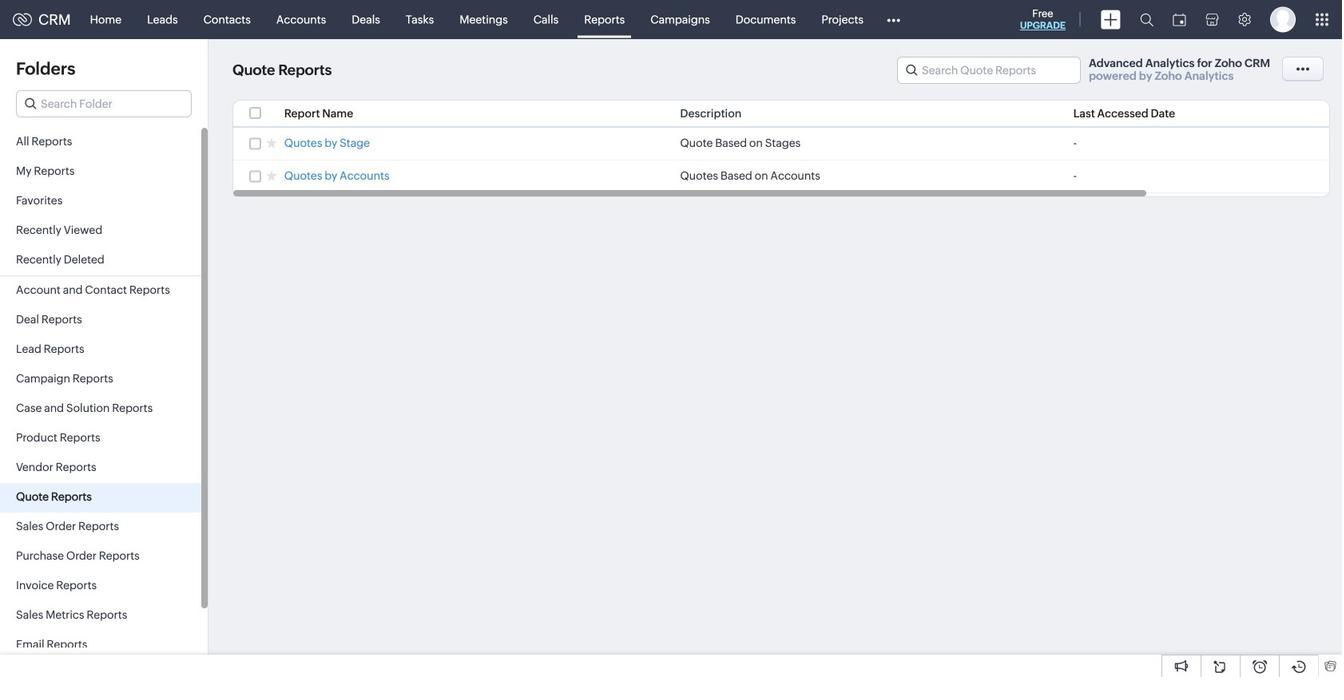 Task type: describe. For each thing, give the bounding box(es) containing it.
search image
[[1141, 13, 1154, 26]]

create menu image
[[1101, 10, 1121, 29]]

profile element
[[1261, 0, 1306, 39]]

calendar image
[[1173, 13, 1187, 26]]

Search Quote Reports text field
[[898, 58, 1081, 83]]



Task type: vqa. For each thing, say whether or not it's contained in the screenshot.
logo
yes



Task type: locate. For each thing, give the bounding box(es) containing it.
create menu element
[[1092, 0, 1131, 39]]

Search Folder text field
[[17, 91, 191, 117]]

logo image
[[13, 13, 32, 26]]

profile image
[[1271, 7, 1296, 32]]

search element
[[1131, 0, 1164, 39]]

Other Modules field
[[877, 7, 911, 32]]



